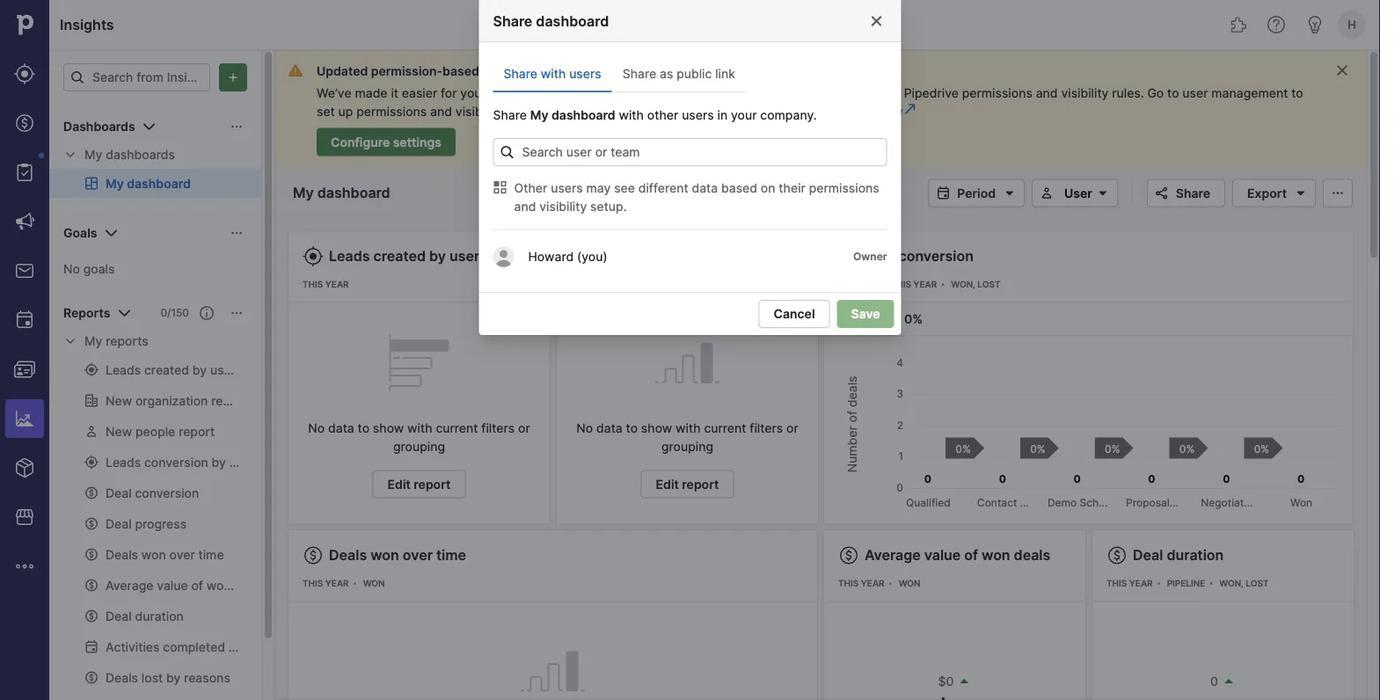 Task type: describe. For each thing, give the bounding box(es) containing it.
edit report for conversion
[[656, 477, 719, 492]]

current for sources
[[704, 421, 746, 436]]

activities image
[[14, 310, 35, 331]]

edit report button for created
[[373, 470, 466, 498]]

configure
[[331, 135, 390, 150]]

rate
[[865, 312, 888, 327]]

created
[[374, 248, 426, 265]]

users down "access"
[[682, 107, 714, 122]]

color secondary image for my reports
[[63, 334, 77, 348]]

h button
[[1335, 7, 1370, 42]]

leads created by users link
[[329, 248, 488, 265]]

visibility down you
[[456, 104, 503, 119]]

deals image
[[14, 113, 35, 134]]

rules.
[[1112, 85, 1144, 100]]

go
[[1148, 85, 1164, 100]]

1 horizontal spatial in
[[717, 107, 728, 122]]

public
[[677, 66, 712, 81]]

color positive image for value
[[958, 675, 972, 689]]

0 vertical spatial for
[[441, 85, 457, 100]]

export
[[1248, 186, 1287, 201]]

this year for average value of won deals
[[838, 578, 885, 589]]

users inside the other users may see different data based on their permissions and visibility setup.
[[551, 180, 583, 195]]

1 vertical spatial won,
[[1220, 578, 1244, 589]]

user
[[1183, 85, 1208, 100]]

pipeline
[[1167, 578, 1206, 589]]

1 vertical spatial reports
[[106, 334, 148, 349]]

no data to show with current filters or grouping for conversion
[[577, 421, 799, 454]]

your
[[644, 85, 671, 100]]

leads created by users
[[329, 248, 488, 265]]

this year for deal conversion
[[891, 279, 937, 290]]

this for average value of won deals
[[838, 578, 859, 589]]

their
[[779, 180, 806, 195]]

about
[[665, 104, 699, 119]]

no data to show with current filters or grouping for created
[[308, 421, 530, 454]]

other
[[514, 180, 548, 195]]

0 vertical spatial won,
[[951, 279, 976, 290]]

share for share as public link
[[623, 66, 656, 81]]

share my dashboard with other users in your company.
[[493, 107, 817, 122]]

grouping for conversion
[[662, 439, 714, 454]]

data inside the we've made it easier for you to get to the relevant data. your access to insights data will match your pipedrive permissions and visibility rules. go to user management to set up permissions and visibility for your users.
[[783, 85, 809, 100]]

contacts image
[[14, 359, 35, 380]]

learn more about insights permissions and visibility
[[594, 104, 903, 119]]

user button
[[1032, 179, 1118, 207]]

edit for created
[[388, 477, 411, 492]]

2 horizontal spatial color secondary image
[[1093, 186, 1114, 200]]

color primary image up other
[[500, 145, 514, 159]]

0 horizontal spatial your
[[526, 104, 552, 119]]

deals won over time
[[329, 547, 466, 564]]

show for created
[[373, 421, 404, 436]]

learn
[[594, 104, 628, 119]]

we've made it easier for you to get to the relevant data. your access to insights data will match your pipedrive permissions and visibility rules. go to user management to set up permissions and visibility for your users.
[[317, 85, 1304, 119]]

no for leads conversion by sources
[[577, 421, 593, 436]]

color primary image down the setup.
[[571, 246, 592, 267]]

filters for sources
[[750, 421, 783, 436]]

share button
[[1147, 179, 1226, 207]]

configure settings link
[[317, 128, 456, 156]]

leads conversion by sources link
[[597, 248, 795, 265]]

insights up relevant
[[549, 63, 596, 78]]

dashboards inside button
[[63, 119, 135, 134]]

quick help image
[[1266, 14, 1287, 35]]

and down match
[[828, 104, 851, 119]]

other
[[647, 107, 679, 122]]

match
[[835, 85, 871, 100]]

updated permission-based visibility in insights
[[317, 63, 596, 78]]

average
[[865, 547, 921, 564]]

user
[[1065, 186, 1093, 201]]

export button
[[1233, 179, 1316, 207]]

color warning image
[[289, 63, 303, 77]]

users.
[[555, 104, 591, 119]]

h
[[1348, 18, 1357, 31]]

or for leads created by users
[[518, 421, 530, 436]]

easier
[[402, 85, 437, 100]]

report for created
[[414, 477, 451, 492]]

color primary image down my dashboard field
[[303, 246, 324, 267]]

0 vertical spatial won, lost
[[951, 279, 1001, 290]]

cancel button
[[759, 300, 830, 328]]

made
[[355, 85, 388, 100]]

1 horizontal spatial won, lost
[[1220, 578, 1269, 589]]

leads conversion by sources
[[597, 248, 795, 265]]

edit for conversion
[[656, 477, 679, 492]]

win rate is 0%
[[838, 312, 923, 327]]

share for share dashboard
[[493, 12, 533, 29]]

the
[[538, 85, 557, 100]]

pipedrive
[[904, 85, 959, 100]]

permissions right pipedrive
[[962, 85, 1033, 100]]

permission-
[[371, 63, 443, 78]]

0 vertical spatial dashboard
[[536, 12, 609, 29]]

conversion for deal
[[899, 248, 974, 265]]

goals inside button
[[63, 226, 97, 241]]

it
[[391, 85, 398, 100]]

up
[[338, 104, 353, 119]]

users right the created
[[450, 248, 488, 265]]

0 vertical spatial based
[[443, 63, 479, 78]]

home image
[[11, 11, 38, 38]]

you
[[460, 85, 482, 100]]

permissions down will
[[753, 104, 825, 119]]

won for average
[[899, 578, 921, 589]]

howard
[[528, 249, 574, 264]]

updated
[[317, 63, 368, 78]]

edit report for created
[[388, 477, 451, 492]]

insights image
[[14, 408, 35, 429]]

(you)
[[577, 249, 608, 264]]

is
[[891, 312, 901, 327]]

data.
[[611, 85, 641, 100]]

deal conversion
[[865, 248, 974, 265]]

color primary image up save button
[[838, 246, 860, 267]]

won for deals
[[363, 578, 385, 589]]

conversion for leads
[[642, 248, 717, 265]]

0 horizontal spatial in
[[535, 63, 546, 78]]

see
[[614, 180, 635, 195]]

save
[[851, 307, 880, 322]]

1 horizontal spatial for
[[506, 104, 523, 119]]

company.
[[760, 107, 817, 122]]

will
[[813, 85, 832, 100]]

year for deal duration
[[1129, 578, 1153, 589]]

color positive image for duration
[[1222, 675, 1236, 689]]

or for leads conversion by sources
[[787, 421, 799, 436]]

set
[[317, 104, 335, 119]]

win
[[838, 312, 862, 327]]

get
[[500, 85, 520, 100]]

average value of won deals
[[865, 547, 1051, 564]]

deals
[[1014, 547, 1051, 564]]

data inside the other users may see different data based on their permissions and visibility setup.
[[692, 180, 718, 195]]

my reports
[[84, 334, 148, 349]]

relevant
[[561, 85, 608, 100]]

goals button
[[49, 219, 261, 247]]

sales inbox image
[[14, 260, 35, 282]]

may
[[586, 180, 611, 195]]

color primary image left deals
[[303, 545, 324, 566]]

color primary image up "my dashboards"
[[139, 116, 160, 137]]

1 vertical spatial dashboards
[[106, 147, 175, 162]]

My dashboard field
[[289, 182, 415, 205]]

color primary image down h button
[[1336, 63, 1350, 77]]

sales assistant image
[[1305, 14, 1326, 35]]

sources
[[741, 248, 795, 265]]



Task type: vqa. For each thing, say whether or not it's contained in the screenshot.
the leftmost "Leads"
yes



Task type: locate. For each thing, give the bounding box(es) containing it.
by left sources
[[721, 248, 737, 265]]

1 horizontal spatial won
[[982, 547, 1011, 564]]

0 horizontal spatial for
[[441, 85, 457, 100]]

2 color positive image from the left
[[1222, 675, 1236, 689]]

my down 'the'
[[530, 107, 549, 122]]

management
[[1212, 85, 1288, 100]]

color link image
[[903, 102, 917, 116]]

1 horizontal spatial color secondary image
[[1036, 186, 1058, 200]]

1 horizontal spatial lost
[[1246, 578, 1269, 589]]

1 horizontal spatial edit report button
[[641, 470, 734, 498]]

year left pipeline
[[1129, 578, 1153, 589]]

goals
[[63, 226, 97, 241], [83, 261, 115, 276]]

permissions right their at the top
[[809, 180, 880, 195]]

1 horizontal spatial leads
[[597, 248, 638, 265]]

deal duration link
[[1133, 547, 1224, 564]]

based up you
[[443, 63, 479, 78]]

won, lost
[[951, 279, 1001, 290], [1220, 578, 1269, 589]]

share dashboard
[[493, 12, 609, 29]]

users up relevant
[[569, 66, 602, 81]]

0
[[1211, 674, 1218, 689]]

1 by from the left
[[429, 248, 446, 265]]

0 horizontal spatial or
[[518, 421, 530, 436]]

1 vertical spatial for
[[506, 104, 523, 119]]

share left export
[[1176, 186, 1211, 201]]

share for share with users
[[504, 66, 538, 81]]

no goals
[[63, 261, 115, 276]]

0 horizontal spatial report
[[414, 477, 451, 492]]

0 horizontal spatial filters
[[482, 421, 515, 436]]

color secondary image for my dashboards
[[63, 148, 77, 162]]

of
[[964, 547, 978, 564]]

0 horizontal spatial edit report
[[388, 477, 451, 492]]

save button
[[837, 300, 894, 328]]

goals down goals button
[[83, 261, 115, 276]]

color primary image inside goals button
[[101, 223, 122, 244]]

$0
[[938, 674, 954, 689]]

your right match
[[875, 85, 901, 100]]

deal for deal duration
[[1133, 547, 1163, 564]]

1 show from the left
[[373, 421, 404, 436]]

1 won from the left
[[363, 578, 385, 589]]

and
[[1036, 85, 1058, 100], [430, 104, 452, 119], [828, 104, 851, 119], [514, 199, 536, 214]]

conversion right owner on the top right of the page
[[899, 248, 974, 265]]

color positive image right 0
[[1222, 675, 1236, 689]]

won down deals won over time link
[[363, 578, 385, 589]]

users left may
[[551, 180, 583, 195]]

quick add image
[[870, 14, 891, 35]]

more
[[631, 104, 662, 119]]

1 edit from the left
[[388, 477, 411, 492]]

1 vertical spatial won, lost
[[1220, 578, 1269, 589]]

1 horizontal spatial based
[[721, 180, 758, 195]]

1 horizontal spatial show
[[641, 421, 672, 436]]

edit
[[388, 477, 411, 492], [656, 477, 679, 492]]

1 horizontal spatial no data to show with current filters or grouping
[[577, 421, 799, 454]]

color secondary image for user
[[1036, 186, 1058, 200]]

deal left the duration
[[1133, 547, 1163, 564]]

visibility left rules.
[[1061, 85, 1109, 100]]

show
[[373, 421, 404, 436], [641, 421, 672, 436]]

year down deals
[[325, 578, 349, 589]]

won down 'average'
[[899, 578, 921, 589]]

and down the "easier"
[[430, 104, 452, 119]]

permissions
[[962, 85, 1033, 100], [357, 104, 427, 119], [753, 104, 825, 119], [809, 180, 880, 195]]

0 vertical spatial color secondary image
[[493, 180, 507, 194]]

color secondary image for other users may see different data based on their permissions and visibility setup.
[[493, 180, 507, 194]]

0 horizontal spatial grouping
[[393, 439, 445, 454]]

2 edit report from the left
[[656, 477, 719, 492]]

this year for deal duration
[[1107, 578, 1153, 589]]

1 horizontal spatial no
[[308, 421, 325, 436]]

color positive image right the $0
[[958, 675, 972, 689]]

edit report button for conversion
[[641, 470, 734, 498]]

this year down deal duration link
[[1107, 578, 1153, 589]]

1 vertical spatial lost
[[1246, 578, 1269, 589]]

color primary image inside goals button
[[230, 226, 244, 240]]

this year down leads created by users link
[[303, 279, 349, 290]]

2 current from the left
[[704, 421, 746, 436]]

reports up my reports
[[63, 306, 110, 321]]

color secondary image left other
[[493, 180, 507, 194]]

insights
[[60, 16, 114, 33], [549, 63, 596, 78], [734, 85, 780, 100], [702, 104, 750, 119]]

1 or from the left
[[518, 421, 530, 436]]

1 horizontal spatial grouping
[[662, 439, 714, 454]]

this for deal conversion
[[891, 279, 911, 290]]

this year down 'average'
[[838, 578, 885, 589]]

visibility inside learn more about insights permissions and visibility link
[[854, 104, 903, 119]]

products image
[[14, 458, 35, 479]]

1 horizontal spatial won,
[[1220, 578, 1244, 589]]

my dashboards
[[84, 147, 175, 162]]

1 edit report from the left
[[388, 477, 451, 492]]

share down get
[[493, 107, 527, 122]]

learn more about insights permissions and visibility link
[[594, 102, 917, 119]]

deal
[[865, 248, 895, 265], [1133, 547, 1163, 564]]

won, down deal conversion link
[[951, 279, 976, 290]]

over
[[403, 547, 433, 564]]

color secondary image left share button
[[1093, 186, 1114, 200]]

leads image
[[14, 63, 35, 84]]

0 horizontal spatial won
[[363, 578, 385, 589]]

color primary inverted image
[[223, 70, 244, 84]]

and down other
[[514, 199, 536, 214]]

color secondary image
[[493, 180, 507, 194], [63, 334, 77, 348]]

by right the created
[[429, 248, 446, 265]]

dashboards button
[[49, 113, 261, 141]]

color primary image left 'average'
[[838, 545, 860, 566]]

2 leads from the left
[[597, 248, 638, 265]]

won, lost down the duration
[[1220, 578, 1269, 589]]

my for my reports
[[84, 334, 102, 349]]

color secondary image right "color undefined" image
[[63, 148, 77, 162]]

filters for users
[[482, 421, 515, 436]]

conversion down the other users may see different data based on their permissions and visibility setup.
[[642, 248, 717, 265]]

0 vertical spatial deal
[[865, 248, 895, 265]]

deals
[[329, 547, 367, 564]]

period button
[[928, 179, 1025, 207]]

Search user or team text field
[[493, 138, 887, 166]]

current for users
[[436, 421, 478, 436]]

marketplace image
[[14, 507, 35, 528]]

deal up the save
[[865, 248, 895, 265]]

visibility down other
[[540, 199, 587, 214]]

report
[[414, 477, 451, 492], [682, 477, 719, 492]]

my down "no goals"
[[84, 334, 102, 349]]

as
[[660, 66, 673, 81]]

2 no data to show with current filters or grouping from the left
[[577, 421, 799, 454]]

dashboards down dashboards button
[[106, 147, 175, 162]]

1 horizontal spatial color secondary image
[[493, 180, 507, 194]]

1 color positive image from the left
[[958, 675, 972, 689]]

2 grouping from the left
[[662, 439, 714, 454]]

1 leads from the left
[[329, 248, 370, 265]]

0 vertical spatial goals
[[63, 226, 97, 241]]

1 horizontal spatial edit report
[[656, 477, 719, 492]]

0 horizontal spatial color secondary image
[[63, 148, 77, 162]]

1 horizontal spatial color positive image
[[1222, 675, 1236, 689]]

on
[[761, 180, 776, 195]]

permissions down it
[[357, 104, 427, 119]]

conversion
[[642, 248, 717, 265], [899, 248, 974, 265]]

color secondary image
[[63, 148, 77, 162], [1036, 186, 1058, 200], [1093, 186, 1114, 200]]

0 horizontal spatial won,
[[951, 279, 976, 290]]

deal conversion link
[[865, 248, 974, 265]]

0 horizontal spatial by
[[429, 248, 446, 265]]

Search Pipedrive field
[[532, 7, 849, 42]]

share up share with users
[[493, 12, 533, 29]]

visibility inside the other users may see different data based on their permissions and visibility setup.
[[540, 199, 587, 214]]

color primary image
[[870, 14, 884, 28], [70, 70, 84, 84], [933, 186, 954, 200], [999, 186, 1021, 200], [1152, 186, 1173, 200], [230, 226, 244, 240], [114, 303, 135, 324], [200, 306, 214, 320], [230, 306, 244, 320], [1107, 545, 1128, 566]]

setup.
[[590, 199, 627, 214]]

insights inside the we've made it easier for you to get to the relevant data. your access to insights data will match your pipedrive permissions and visibility rules. go to user management to set up permissions and visibility for your users.
[[734, 85, 780, 100]]

1 horizontal spatial edit
[[656, 477, 679, 492]]

0 horizontal spatial based
[[443, 63, 479, 78]]

insights right home icon
[[60, 16, 114, 33]]

this for deals won over time
[[303, 578, 323, 589]]

year down leads created by users link
[[325, 279, 349, 290]]

users
[[569, 66, 602, 81], [682, 107, 714, 122], [551, 180, 583, 195], [450, 248, 488, 265]]

0 vertical spatial lost
[[978, 279, 1001, 290]]

0 horizontal spatial won
[[371, 547, 399, 564]]

0 vertical spatial my
[[530, 107, 549, 122]]

my
[[530, 107, 549, 122], [84, 147, 102, 162], [84, 334, 102, 349]]

2 horizontal spatial no
[[577, 421, 593, 436]]

won
[[363, 578, 385, 589], [899, 578, 921, 589]]

1 horizontal spatial deal
[[1133, 547, 1163, 564]]

by for sources
[[721, 248, 737, 265]]

color positive image
[[958, 675, 972, 689], [1222, 675, 1236, 689]]

color undefined image
[[14, 162, 35, 183]]

2 report from the left
[[682, 477, 719, 492]]

2 horizontal spatial your
[[875, 85, 901, 100]]

edit report
[[388, 477, 451, 492], [656, 477, 719, 492]]

current
[[436, 421, 478, 436], [704, 421, 746, 436]]

for left you
[[441, 85, 457, 100]]

1 no data to show with current filters or grouping from the left
[[308, 421, 530, 454]]

0 horizontal spatial edit report button
[[373, 470, 466, 498]]

duration
[[1167, 547, 1224, 564]]

insights inside learn more about insights permissions and visibility link
[[702, 104, 750, 119]]

share inside share button
[[1176, 186, 1211, 201]]

1 won from the left
[[371, 547, 399, 564]]

lost
[[978, 279, 1001, 290], [1246, 578, 1269, 589]]

or
[[518, 421, 530, 436], [787, 421, 799, 436]]

color secondary image left user on the right top of page
[[1036, 186, 1058, 200]]

1 current from the left
[[436, 421, 478, 436]]

0 horizontal spatial no
[[63, 261, 80, 276]]

1 vertical spatial based
[[721, 180, 758, 195]]

leads left the created
[[329, 248, 370, 265]]

other users may see different data based on their permissions and visibility setup.
[[514, 180, 880, 214]]

your left company.
[[731, 107, 757, 122]]

won right of
[[982, 547, 1011, 564]]

Search from Insights text field
[[63, 63, 210, 92]]

share as public link
[[623, 66, 736, 81]]

1 vertical spatial goals
[[83, 261, 115, 276]]

1 horizontal spatial won
[[899, 578, 921, 589]]

2 conversion from the left
[[899, 248, 974, 265]]

1 vertical spatial in
[[717, 107, 728, 122]]

and inside the other users may see different data based on their permissions and visibility setup.
[[514, 199, 536, 214]]

2 won from the left
[[982, 547, 1011, 564]]

0 horizontal spatial color positive image
[[958, 675, 972, 689]]

1 conversion from the left
[[642, 248, 717, 265]]

1 grouping from the left
[[393, 439, 445, 454]]

my for my dashboards
[[84, 147, 102, 162]]

0 horizontal spatial leads
[[329, 248, 370, 265]]

2 edit from the left
[[656, 477, 679, 492]]

1 horizontal spatial conversion
[[899, 248, 974, 265]]

dashboard up share with users
[[536, 12, 609, 29]]

year down 'average'
[[861, 578, 885, 589]]

color primary image right export
[[1291, 186, 1312, 200]]

menu item
[[0, 394, 49, 443]]

0 horizontal spatial edit
[[388, 477, 411, 492]]

based
[[443, 63, 479, 78], [721, 180, 758, 195]]

more image
[[14, 556, 35, 577]]

access
[[674, 85, 715, 100]]

0 horizontal spatial show
[[373, 421, 404, 436]]

2 vertical spatial my
[[84, 334, 102, 349]]

1 vertical spatial my
[[84, 147, 102, 162]]

1 filters from the left
[[482, 421, 515, 436]]

permissions inside the other users may see different data based on their permissions and visibility setup.
[[809, 180, 880, 195]]

0 horizontal spatial won, lost
[[951, 279, 1001, 290]]

share up get
[[504, 66, 538, 81]]

color primary image up "no goals"
[[101, 223, 122, 244]]

0 vertical spatial in
[[535, 63, 546, 78]]

leads for leads created by users
[[329, 248, 370, 265]]

goals up "no goals"
[[63, 226, 97, 241]]

this year
[[303, 279, 349, 290], [891, 279, 937, 290], [303, 578, 349, 589], [838, 578, 885, 589], [1107, 578, 1153, 589]]

we've
[[317, 85, 352, 100]]

deals won over time link
[[329, 547, 466, 564]]

1 horizontal spatial your
[[731, 107, 757, 122]]

this year for deals won over time
[[303, 578, 349, 589]]

color primary image right export button
[[1328, 186, 1349, 200]]

and left rules.
[[1036, 85, 1058, 100]]

in right about
[[717, 107, 728, 122]]

for down get
[[506, 104, 523, 119]]

your down 'the'
[[526, 104, 552, 119]]

settings
[[393, 135, 442, 150]]

color primary image inside export button
[[1291, 186, 1312, 200]]

configure settings
[[331, 135, 442, 150]]

won left the over
[[371, 547, 399, 564]]

by for users
[[429, 248, 446, 265]]

0 horizontal spatial deal
[[865, 248, 895, 265]]

campaigns image
[[14, 211, 35, 232]]

grouping for created
[[393, 439, 445, 454]]

leads for leads conversion by sources
[[597, 248, 638, 265]]

2 or from the left
[[787, 421, 799, 436]]

color primary image inside share button
[[1152, 186, 1173, 200]]

report for conversion
[[682, 477, 719, 492]]

insights up learn more about insights permissions and visibility link
[[734, 85, 780, 100]]

dashboard down relevant
[[552, 107, 616, 122]]

1 horizontal spatial current
[[704, 421, 746, 436]]

deal duration
[[1133, 547, 1224, 564]]

1 vertical spatial deal
[[1133, 547, 1163, 564]]

1 edit report button from the left
[[373, 470, 466, 498]]

0/150
[[160, 307, 189, 319]]

reports
[[63, 306, 110, 321], [106, 334, 148, 349]]

period
[[957, 186, 996, 201]]

my down dashboards button
[[84, 147, 102, 162]]

1 horizontal spatial by
[[721, 248, 737, 265]]

share with users
[[504, 66, 602, 81]]

menu
[[0, 0, 49, 700]]

different
[[639, 180, 689, 195]]

0 vertical spatial reports
[[63, 306, 110, 321]]

1 vertical spatial color secondary image
[[63, 334, 77, 348]]

based left on in the right of the page
[[721, 180, 758, 195]]

color secondary image left my reports
[[63, 334, 77, 348]]

visibility up get
[[482, 63, 532, 78]]

year down deal conversion
[[914, 279, 937, 290]]

this year down deals
[[303, 578, 349, 589]]

show for conversion
[[641, 421, 672, 436]]

0 horizontal spatial lost
[[978, 279, 1001, 290]]

dashboards up "my dashboards"
[[63, 119, 135, 134]]

1 report from the left
[[414, 477, 451, 492]]

2 show from the left
[[641, 421, 672, 436]]

None field
[[493, 138, 887, 166]]

0 vertical spatial dashboards
[[63, 119, 135, 134]]

insights down "access"
[[702, 104, 750, 119]]

this year down deal conversion
[[891, 279, 937, 290]]

0 horizontal spatial color secondary image
[[63, 334, 77, 348]]

howard (you)
[[528, 249, 608, 264]]

won, lost down deal conversion link
[[951, 279, 1001, 290]]

share
[[493, 12, 533, 29], [504, 66, 538, 81], [623, 66, 656, 81], [493, 107, 527, 122], [1176, 186, 1211, 201]]

2 edit report button from the left
[[641, 470, 734, 498]]

year for average value of won deals
[[861, 578, 885, 589]]

1 vertical spatial dashboard
[[552, 107, 616, 122]]

region
[[838, 348, 1339, 510]]

color primary image down color primary inverted image in the left of the page
[[230, 120, 244, 134]]

deal for deal conversion
[[865, 248, 895, 265]]

owner
[[853, 250, 887, 263]]

1 horizontal spatial or
[[787, 421, 799, 436]]

time
[[436, 547, 466, 564]]

cancel
[[774, 307, 815, 322]]

2 won from the left
[[899, 578, 921, 589]]

year for deal conversion
[[914, 279, 937, 290]]

average value of won deals link
[[865, 547, 1051, 564]]

reports down "no goals"
[[106, 334, 148, 349]]

2 filters from the left
[[750, 421, 783, 436]]

0 horizontal spatial no data to show with current filters or grouping
[[308, 421, 530, 454]]

this for deal duration
[[1107, 578, 1127, 589]]

0 horizontal spatial conversion
[[642, 248, 717, 265]]

dashboards
[[63, 119, 135, 134], [106, 147, 175, 162]]

1 horizontal spatial report
[[682, 477, 719, 492]]

won, right pipeline
[[1220, 578, 1244, 589]]

year for deals won over time
[[325, 578, 349, 589]]

0 horizontal spatial current
[[436, 421, 478, 436]]

value
[[924, 547, 961, 564]]

no for leads created by users
[[308, 421, 325, 436]]

in
[[535, 63, 546, 78], [717, 107, 728, 122]]

visibility down match
[[854, 104, 903, 119]]

color primary image
[[1336, 63, 1350, 77], [139, 116, 160, 137], [230, 120, 244, 134], [500, 145, 514, 159], [1291, 186, 1312, 200], [1328, 186, 1349, 200], [101, 223, 122, 244], [303, 246, 324, 267], [571, 246, 592, 267], [838, 246, 860, 267], [303, 545, 324, 566], [838, 545, 860, 566]]

1 horizontal spatial filters
[[750, 421, 783, 436]]

grouping
[[393, 439, 445, 454], [662, 439, 714, 454]]

link
[[715, 66, 736, 81]]

based inside the other users may see different data based on their permissions and visibility setup.
[[721, 180, 758, 195]]

in up 'the'
[[535, 63, 546, 78]]

share up data.
[[623, 66, 656, 81]]

2 by from the left
[[721, 248, 737, 265]]

leads down the setup.
[[597, 248, 638, 265]]



